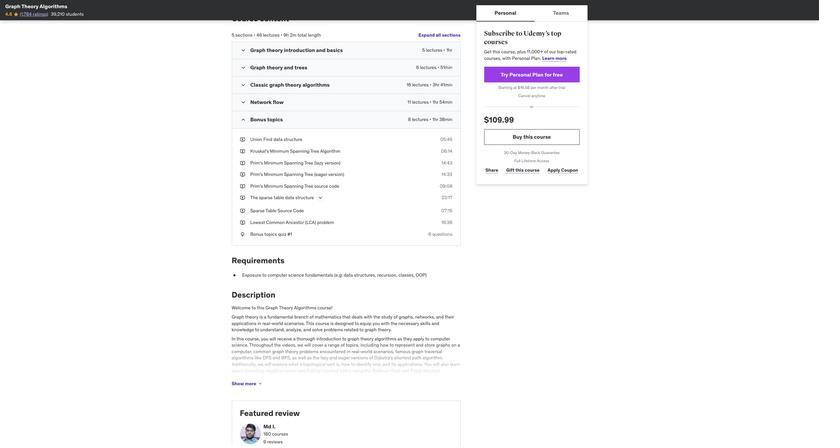 Task type: locate. For each thing, give the bounding box(es) containing it.
• left 46
[[254, 32, 255, 38]]

1 horizontal spatial introduction
[[316, 336, 341, 342]]

xsmall image
[[240, 136, 245, 143], [240, 148, 245, 155], [240, 160, 245, 166], [240, 195, 245, 201], [240, 219, 245, 226], [240, 231, 245, 237], [232, 272, 237, 278], [258, 381, 263, 386]]

table
[[266, 208, 276, 214]]

more inside button
[[245, 381, 256, 387]]

this inside $109.99 buy this course
[[523, 134, 533, 140]]

tree for (eager
[[304, 171, 313, 177]]

1hr
[[446, 47, 452, 53], [433, 99, 438, 105], [432, 117, 438, 122]]

xsmall image for prim's minimum spanning tree (eager version)
[[240, 171, 245, 178]]

6 left questions
[[429, 231, 431, 237]]

1 vertical spatial you
[[261, 336, 268, 342]]

is up understand,
[[260, 314, 263, 320]]

1 bonus from the top
[[250, 116, 266, 123]]

personal inside button
[[495, 10, 516, 16]]

topics
[[267, 116, 283, 123], [264, 231, 277, 237]]

personal up subscribe
[[495, 10, 516, 16]]

try
[[501, 71, 508, 78]]

2 sections from the left
[[442, 32, 461, 38]]

1 vertical spatial personal
[[512, 55, 530, 61]]

1 vertical spatial version)
[[328, 171, 344, 177]]

will down the thorough
[[304, 342, 311, 348]]

to inside subscribe to udemy's top courses
[[516, 29, 522, 38]]

1 vertical spatial problem
[[417, 381, 434, 386]]

topics for bonus topics
[[267, 116, 283, 123]]

necessary
[[399, 320, 419, 326]]

0 horizontal spatial using
[[281, 381, 292, 386]]

detecting down the floyd-
[[404, 374, 424, 380]]

1 horizontal spatial how
[[380, 342, 389, 348]]

course,
[[501, 49, 516, 55], [245, 336, 260, 342]]

2 horizontal spatial as
[[398, 336, 402, 342]]

1 vertical spatial algorithms
[[294, 305, 316, 311]]

spanning down the prim's minimum spanning tree (eager version)
[[284, 183, 304, 189]]

course inside "link"
[[525, 167, 540, 173]]

famous
[[395, 349, 411, 354]]

review
[[275, 408, 300, 418]]

graphs, up solving
[[348, 374, 364, 380]]

version) up code at the top
[[328, 171, 344, 177]]

1 horizontal spatial computer
[[431, 336, 450, 342]]

1 vertical spatial 5
[[422, 47, 425, 53]]

teams
[[553, 10, 569, 16]]

0 vertical spatial version)
[[325, 160, 341, 166]]

in
[[258, 320, 261, 326], [347, 349, 350, 354], [344, 374, 347, 380]]

tree left (eager in the top of the page
[[304, 171, 313, 177]]

1 xsmall image from the top
[[240, 171, 245, 178]]

that
[[342, 314, 351, 320]]

versions
[[351, 355, 368, 361]]

0 vertical spatial personal
[[495, 10, 516, 16]]

network
[[250, 99, 272, 105]]

the left the study
[[373, 314, 380, 320]]

union
[[250, 136, 262, 142]]

5 for 5 lectures • 1hr
[[422, 47, 425, 53]]

2 xsmall image from the top
[[240, 183, 245, 189]]

0 horizontal spatial 5
[[232, 32, 234, 38]]

version) for prim's minimum spanning tree (lazy version)
[[325, 160, 341, 166]]

0 horizontal spatial course,
[[245, 336, 260, 342]]

algorithms down theory.
[[375, 336, 397, 342]]

1 prim's from the top
[[250, 160, 263, 166]]

including
[[361, 342, 379, 348]]

theory down 5 sections • 46 lectures • 9h 2m total length
[[267, 47, 283, 53]]

featured
[[240, 408, 273, 418]]

0 horizontal spatial world
[[272, 320, 283, 326]]

1hr for graph theory introduction and basics
[[446, 47, 452, 53]]

introduction up "range"
[[316, 336, 341, 342]]

graph for graph theory and trees
[[250, 64, 266, 71]]

small image for classic graph theory algorithms
[[240, 82, 246, 88]]

1 horizontal spatial data
[[285, 195, 294, 201]]

5 for 5 sections • 46 lectures • 9h 2m total length
[[232, 32, 234, 38]]

the down identify
[[365, 368, 371, 374]]

2 horizontal spatial data
[[344, 272, 353, 278]]

graph down 46
[[250, 47, 266, 53]]

the down the study
[[391, 320, 397, 326]]

1 vertical spatial xsmall image
[[240, 183, 245, 189]]

show lecture description image
[[317, 195, 324, 201]]

16 lectures • 3hr 41min
[[407, 82, 452, 88]]

0 vertical spatial 1hr
[[446, 47, 452, 53]]

prim's for prim's minimum spanning tree source code
[[250, 183, 263, 189]]

1 horizontal spatial algorithms
[[294, 305, 316, 311]]

• left 38min
[[430, 117, 431, 122]]

graph up bfs,
[[272, 349, 284, 354]]

science
[[288, 272, 304, 278]]

• left 3hr
[[430, 82, 432, 88]]

1 vertical spatial topics
[[264, 231, 277, 237]]

1 vertical spatial using
[[281, 381, 292, 386]]

plan
[[533, 71, 544, 78]]

spanning for algorithm
[[290, 148, 309, 154]]

graph for graph theory introduction and basics
[[250, 47, 266, 53]]

2 vertical spatial 1hr
[[432, 117, 438, 122]]

1 vertical spatial courses
[[272, 431, 288, 437]]

0 vertical spatial more
[[556, 55, 567, 61]]

lectures for network flow
[[412, 99, 429, 105]]

course, left plus
[[501, 49, 516, 55]]

of
[[544, 49, 548, 55], [310, 314, 314, 320], [394, 314, 398, 320], [341, 342, 345, 348], [369, 355, 373, 361]]

bonus
[[250, 116, 266, 123], [250, 231, 263, 237]]

problems up well
[[299, 349, 319, 354]]

5 down course
[[232, 32, 234, 38]]

course
[[534, 134, 551, 140], [525, 167, 540, 173], [316, 320, 329, 326]]

and down points
[[332, 381, 339, 386]]

buy this course button
[[484, 129, 580, 145]]

0 horizontal spatial graphs,
[[348, 374, 364, 380]]

1 vertical spatial theory
[[279, 305, 293, 311]]

shortest down sort
[[322, 368, 339, 374]]

0 horizontal spatial real-
[[262, 320, 272, 326]]

1 vertical spatial 1hr
[[433, 99, 438, 105]]

2 vertical spatial xsmall image
[[240, 208, 245, 214]]

with inside get this course, plus 11,000+ of our top-rated courses, with personal plan.
[[502, 55, 511, 61]]

graph theory and trees
[[250, 64, 307, 71]]

xsmall image inside show more button
[[258, 381, 263, 386]]

spanning down kruskal's minimum spanning tree algorithm
[[284, 160, 304, 166]]

1hr up 51min
[[446, 47, 452, 53]]

a down well
[[300, 361, 302, 367]]

problem down strongly
[[417, 381, 434, 386]]

0 vertical spatial 6
[[416, 65, 419, 70]]

paths
[[340, 368, 351, 374]]

subscribe to udemy's top courses
[[484, 29, 561, 46]]

1 horizontal spatial algorithms
[[303, 82, 330, 88]]

1hr left 38min
[[432, 117, 438, 122]]

identify
[[356, 361, 372, 367]]

0 horizontal spatial problems
[[299, 349, 319, 354]]

1 vertical spatial world
[[361, 349, 372, 354]]

0 vertical spatial using
[[352, 368, 364, 374]]

0 horizontal spatial more
[[245, 381, 256, 387]]

0 vertical spatial prim's
[[250, 160, 263, 166]]

0 vertical spatial algorithms
[[303, 82, 330, 88]]

tree left the source
[[304, 183, 313, 189]]

classic
[[250, 82, 268, 88]]

you right equip
[[373, 320, 380, 326]]

spanning
[[290, 148, 309, 154], [284, 160, 304, 166], [284, 171, 304, 177], [284, 183, 304, 189]]

0 vertical spatial course
[[534, 134, 551, 140]]

ancestor
[[286, 219, 304, 225]]

1hr left 54min
[[433, 99, 438, 105]]

0 vertical spatial you
[[373, 320, 380, 326]]

8
[[408, 117, 411, 122]]

computer up graphs
[[431, 336, 450, 342]]

theory up (1,784 ratings) at the top left of page
[[21, 3, 39, 9]]

code
[[329, 183, 339, 189]]

38min
[[439, 117, 452, 122]]

1 vertical spatial course,
[[245, 336, 260, 342]]

0 horizontal spatial sections
[[235, 32, 253, 38]]

with right courses,
[[502, 55, 511, 61]]

1 horizontal spatial we
[[298, 342, 303, 348]]

prim's for prim's minimum spanning tree (lazy version)
[[250, 160, 263, 166]]

structure up kruskal's minimum spanning tree algorithm
[[284, 136, 302, 142]]

shortest
[[394, 355, 411, 361], [322, 368, 339, 374]]

data right 'find'
[[274, 136, 283, 142]]

$109.99 buy this course
[[484, 115, 551, 140]]

of right the study
[[394, 314, 398, 320]]

graph up classic
[[250, 64, 266, 71]]

related
[[344, 327, 358, 333]]

• for classic graph theory algorithms
[[430, 82, 432, 88]]

minimum for prim's minimum spanning tree source code
[[264, 183, 283, 189]]

4 small image from the top
[[240, 99, 246, 106]]

0 vertical spatial computer
[[268, 272, 287, 278]]

0 horizontal spatial we
[[258, 361, 264, 367]]

its
[[391, 361, 396, 367]]

prim's minimum spanning tree source code
[[250, 183, 339, 189]]

lectures down all
[[426, 47, 443, 53]]

graphs, up necessary
[[399, 314, 414, 320]]

xsmall image for prim's minimum spanning tree source code
[[240, 183, 245, 189]]

1 horizontal spatial world
[[361, 349, 372, 354]]

1 horizontal spatial problem
[[417, 381, 434, 386]]

this up science.
[[236, 336, 244, 342]]

kruskal's minimum spanning tree algorithm
[[250, 148, 340, 154]]

1 horizontal spatial more
[[556, 55, 567, 61]]

0 vertical spatial xsmall image
[[240, 171, 245, 178]]

top
[[551, 29, 561, 38]]

1 horizontal spatial as
[[307, 355, 312, 361]]

1 small image from the top
[[240, 47, 246, 54]]

1hr for network flow
[[433, 99, 438, 105]]

2 small image from the top
[[240, 65, 246, 71]]

questions
[[432, 231, 452, 237]]

1 vertical spatial course
[[525, 167, 540, 173]]

topics left quiz
[[264, 231, 277, 237]]

problem right (lca)
[[317, 219, 334, 225]]

1 vertical spatial how
[[342, 361, 350, 367]]

1 horizontal spatial courses
[[484, 38, 508, 46]]

how up scenarios,
[[380, 342, 389, 348]]

1 vertical spatial graphs,
[[348, 374, 364, 380]]

version) for prim's minimum spanning tree (eager version)
[[328, 171, 344, 177]]

14:43
[[442, 160, 452, 166]]

computer left science on the left
[[268, 272, 287, 278]]

0 vertical spatial courses
[[484, 38, 508, 46]]

of up 'this'
[[310, 314, 314, 320]]

xsmall image
[[240, 171, 245, 178], [240, 183, 245, 189], [240, 208, 245, 214]]

apply
[[548, 167, 560, 173]]

welcome
[[232, 305, 251, 311]]

this up courses,
[[493, 49, 500, 55]]

#1
[[288, 231, 292, 237]]

to left udemy's
[[516, 29, 522, 38]]

1 vertical spatial computer
[[431, 336, 450, 342]]

floyd-
[[410, 368, 423, 374]]

30-
[[504, 150, 511, 155]]

$16.58
[[518, 85, 530, 90]]

2 vertical spatial course
[[316, 320, 329, 326]]

spanning for (eager
[[284, 171, 304, 177]]

theory up fundamental
[[279, 305, 293, 311]]

as
[[398, 336, 402, 342], [292, 355, 297, 361], [307, 355, 312, 361]]

tree
[[310, 148, 319, 154], [304, 160, 313, 166], [304, 171, 313, 177], [304, 183, 313, 189]]

1 vertical spatial bonus
[[250, 231, 263, 237]]

theory inside welcome to this graph theory algorithms course! graph theory is a fundamental branch of mathematics that deals with the study of graphs, networks, and their applications in real-world scenarios. this course is designed to equip you with the necessary skills and knowledge to understand, analyze, and solve problems related to graph theory. in this course, you will receive a thorough introduction to graph theory algorithms as they apply to computer science. throughout the videos, we will cover a range of topics, including how to represent and store graphs on a computer, common graph theory problems encountered in real-world scenarios, famous graph traversal algorithms like dfs and bfs, as well as the lazy and eager versions of dijkstra's shortest path algorithm. additionally, we will explore what a topological sort is, how to identify one, and its applications. you will also learn about detecting negative cycles and finding shortest paths using the bellman-ford and floyd-warshall algorithms, discovering bridges and articulation points in graphs, understanding and detecting strongly connected components using tarjan's algorithm, and finally, solving the traveling salesman problem with dynamic programming.
[[279, 305, 293, 311]]

09:08
[[440, 183, 452, 189]]

• for graph theory and trees
[[438, 65, 439, 70]]

dynamic
[[232, 387, 249, 393]]

this right gift
[[516, 167, 524, 173]]

3 small image from the top
[[240, 82, 246, 88]]

personal up "$16.58" on the top of page
[[510, 71, 531, 78]]

sections inside dropdown button
[[442, 32, 461, 38]]

0 vertical spatial data
[[274, 136, 283, 142]]

algorithms
[[40, 3, 67, 9], [294, 305, 316, 311]]

i.
[[272, 423, 276, 430]]

students
[[66, 11, 84, 17]]

to right welcome in the left bottom of the page
[[252, 305, 256, 311]]

of inside get this course, plus 11,000+ of our top-rated courses, with personal plan.
[[544, 49, 548, 55]]

graph up applications
[[232, 314, 244, 320]]

anytime
[[531, 93, 545, 98]]

fundamentals
[[305, 272, 333, 278]]

course inside welcome to this graph theory algorithms course! graph theory is a fundamental branch of mathematics that deals with the study of graphs, networks, and their applications in real-world scenarios. this course is designed to equip you with the necessary skills and knowledge to understand, analyze, and solve problems related to graph theory. in this course, you will receive a thorough introduction to graph theory algorithms as they apply to computer science. throughout the videos, we will cover a range of topics, including how to represent and store graphs on a computer, common graph theory problems encountered in real-world scenarios, famous graph traversal algorithms like dfs and bfs, as well as the lazy and eager versions of dijkstra's shortest path algorithm. additionally, we will explore what a topological sort is, how to identify one, and its applications. you will also learn about detecting negative cycles and finding shortest paths using the bellman-ford and floyd-warshall algorithms, discovering bridges and articulation points in graphs, understanding and detecting strongly connected components using tarjan's algorithm, and finally, solving the traveling salesman problem with dynamic programming.
[[316, 320, 329, 326]]

0 vertical spatial algorithms
[[40, 3, 67, 9]]

and
[[316, 47, 326, 53], [284, 64, 293, 71], [436, 314, 444, 320], [432, 320, 439, 326], [303, 327, 311, 333], [416, 342, 424, 348], [273, 355, 280, 361], [330, 355, 337, 361], [383, 361, 390, 367], [298, 368, 305, 374], [402, 368, 409, 374], [297, 374, 305, 380], [396, 374, 403, 380], [332, 381, 339, 386]]

using down bridges
[[281, 381, 292, 386]]

more down algorithms,
[[245, 381, 256, 387]]

0 vertical spatial bonus
[[250, 116, 266, 123]]

explore
[[272, 361, 288, 367]]

personal
[[495, 10, 516, 16], [512, 55, 530, 61], [510, 71, 531, 78]]

what
[[289, 361, 299, 367]]

minimum for prim's minimum spanning tree (lazy version)
[[264, 160, 283, 166]]

as right well
[[307, 355, 312, 361]]

23:17
[[442, 195, 452, 201]]

graphs
[[436, 342, 450, 348]]

spanning up prim's minimum spanning tree source code
[[284, 171, 304, 177]]

topics down flow
[[267, 116, 283, 123]]

guarantee
[[541, 150, 560, 155]]

plus
[[517, 49, 526, 55]]

course up solve
[[316, 320, 329, 326]]

prim's
[[250, 160, 263, 166], [250, 171, 263, 177], [250, 183, 263, 189]]

3 prim's from the top
[[250, 183, 263, 189]]

6 lectures • 51min
[[416, 65, 452, 70]]

lectures for classic graph theory algorithms
[[412, 82, 429, 88]]

course, inside welcome to this graph theory algorithms course! graph theory is a fundamental branch of mathematics that deals with the study of graphs, networks, and their applications in real-world scenarios. this course is designed to equip you with the necessary skills and knowledge to understand, analyze, and solve problems related to graph theory. in this course, you will receive a thorough introduction to graph theory algorithms as they apply to computer science. throughout the videos, we will cover a range of topics, including how to represent and store graphs on a computer, common graph theory problems encountered in real-world scenarios, famous graph traversal algorithms like dfs and bfs, as well as the lazy and eager versions of dijkstra's shortest path algorithm. additionally, we will explore what a topological sort is, how to identify one, and its applications. you will also learn about detecting negative cycles and finding shortest paths using the bellman-ford and floyd-warshall algorithms, discovering bridges and articulation points in graphs, understanding and detecting strongly connected components using tarjan's algorithm, and finally, solving the traveling salesman problem with dynamic programming.
[[245, 336, 260, 342]]

1 vertical spatial we
[[258, 361, 264, 367]]

in up understand,
[[258, 320, 261, 326]]

will
[[270, 336, 276, 342], [304, 342, 311, 348], [265, 361, 271, 367], [433, 361, 440, 367]]

data right (e.g:
[[344, 272, 353, 278]]

8 lectures • 1hr 38min
[[408, 117, 452, 122]]

receive
[[277, 336, 292, 342]]

0 horizontal spatial introduction
[[284, 47, 315, 53]]

solve
[[312, 327, 323, 333]]

personal down plus
[[512, 55, 530, 61]]

0 vertical spatial course,
[[501, 49, 516, 55]]

sections right all
[[442, 32, 461, 38]]

gift
[[506, 167, 515, 173]]

1 horizontal spatial course,
[[501, 49, 516, 55]]

expand
[[418, 32, 435, 38]]

small image for graph theory introduction and basics
[[240, 47, 246, 54]]

1 vertical spatial in
[[347, 349, 350, 354]]

is
[[260, 314, 263, 320], [330, 320, 334, 326]]

try personal plan for free
[[501, 71, 563, 78]]

3 xsmall image from the top
[[240, 208, 245, 214]]

1 vertical spatial more
[[245, 381, 256, 387]]

real- up understand,
[[262, 320, 272, 326]]

0 vertical spatial 5
[[232, 32, 234, 38]]

and down dijkstra's
[[383, 361, 390, 367]]

algorithms down computer,
[[232, 355, 254, 361]]

• left 54min
[[430, 99, 431, 105]]

2 prim's from the top
[[250, 171, 263, 177]]

learn more link
[[542, 55, 567, 61]]

• down expand all sections dropdown button
[[444, 47, 445, 53]]

how up paths
[[342, 361, 350, 367]]

kruskal's
[[250, 148, 269, 154]]

0 horizontal spatial is
[[260, 314, 263, 320]]

tab list
[[476, 5, 588, 22]]

course, inside get this course, plus 11,000+ of our top-rated courses, with personal plan.
[[501, 49, 516, 55]]

0 horizontal spatial theory
[[21, 3, 39, 9]]

world down fundamental
[[272, 320, 283, 326]]

detecting down additionally,
[[245, 368, 264, 374]]

using down identify
[[352, 368, 364, 374]]

lectures for graph theory introduction and basics
[[426, 47, 443, 53]]

1 vertical spatial 6
[[429, 231, 431, 237]]

using
[[352, 368, 364, 374], [281, 381, 292, 386]]

top-
[[557, 49, 566, 55]]

1 horizontal spatial detecting
[[404, 374, 424, 380]]

algorithms inside welcome to this graph theory algorithms course! graph theory is a fundamental branch of mathematics that deals with the study of graphs, networks, and their applications in real-world scenarios. this course is designed to equip you with the necessary skills and knowledge to understand, analyze, and solve problems related to graph theory. in this course, you will receive a thorough introduction to graph theory algorithms as they apply to computer science. throughout the videos, we will cover a range of topics, including how to represent and store graphs on a computer, common graph theory problems encountered in real-world scenarios, famous graph traversal algorithms like dfs and bfs, as well as the lazy and eager versions of dijkstra's shortest path algorithm. additionally, we will explore what a topological sort is, how to identify one, and its applications. you will also learn about detecting negative cycles and finding shortest paths using the bellman-ford and floyd-warshall algorithms, discovering bridges and articulation points in graphs, understanding and detecting strongly connected components using tarjan's algorithm, and finally, solving the traveling salesman problem with dynamic programming.
[[294, 305, 316, 311]]

bonus right small image
[[250, 116, 266, 123]]

1 horizontal spatial 5
[[422, 47, 425, 53]]

a
[[264, 314, 266, 320], [293, 336, 296, 342], [324, 342, 327, 348], [458, 342, 460, 348], [300, 361, 302, 367]]

algorithms down trees
[[303, 82, 330, 88]]

and down 'encountered'
[[330, 355, 337, 361]]

1 vertical spatial prim's
[[250, 171, 263, 177]]

is down mathematics
[[330, 320, 334, 326]]

0 horizontal spatial computer
[[268, 272, 287, 278]]

0 horizontal spatial shortest
[[322, 368, 339, 374]]

1 horizontal spatial 6
[[429, 231, 431, 237]]

2 bonus from the top
[[250, 231, 263, 237]]

1 vertical spatial algorithms
[[375, 336, 397, 342]]

with up theory.
[[381, 320, 390, 326]]

54min
[[440, 99, 452, 105]]

5 down expand at the right top of the page
[[422, 47, 425, 53]]

tree for (lazy
[[304, 160, 313, 166]]

6 up "16 lectures • 3hr 41min"
[[416, 65, 419, 70]]

you
[[373, 320, 380, 326], [261, 336, 268, 342]]

small image
[[240, 47, 246, 54], [240, 65, 246, 71], [240, 82, 246, 88], [240, 99, 246, 106]]

to down versions
[[351, 361, 355, 367]]



Task type: describe. For each thing, give the bounding box(es) containing it.
this inside get this course, plus 11,000+ of our top-rated courses, with personal plan.
[[493, 49, 500, 55]]

and down ford at the left bottom of the page
[[396, 374, 403, 380]]

xsmall image for sparse table source code
[[240, 208, 245, 214]]

access
[[537, 158, 549, 163]]

tab list containing personal
[[476, 5, 588, 22]]

get
[[484, 49, 492, 55]]

more for show more
[[245, 381, 256, 387]]

a up understand,
[[264, 314, 266, 320]]

0 vertical spatial how
[[380, 342, 389, 348]]

eager
[[338, 355, 350, 361]]

and up tarjan's
[[297, 374, 305, 380]]

more for learn more
[[556, 55, 567, 61]]

• for graph theory introduction and basics
[[444, 47, 445, 53]]

0 vertical spatial graphs,
[[399, 314, 414, 320]]

graph up fundamental
[[266, 305, 278, 311]]

bellman-
[[372, 368, 391, 374]]

and right skills
[[432, 320, 439, 326]]

find
[[263, 136, 272, 142]]

discovering
[[256, 374, 279, 380]]

sparse
[[250, 208, 265, 214]]

will down dfs
[[265, 361, 271, 367]]

of right "range"
[[341, 342, 345, 348]]

scenarios,
[[374, 349, 394, 354]]

spanning for (lazy
[[284, 160, 304, 166]]

the down receive
[[274, 342, 281, 348]]

back
[[531, 150, 540, 155]]

2 vertical spatial data
[[344, 272, 353, 278]]

1 vertical spatial is
[[330, 320, 334, 326]]

1hr for bonus topics
[[432, 117, 438, 122]]

bridges
[[280, 374, 296, 380]]

the down understanding
[[370, 381, 376, 386]]

lectures for graph theory and trees
[[420, 65, 437, 70]]

to down deals
[[355, 320, 359, 326]]

2 vertical spatial personal
[[510, 71, 531, 78]]

lectures for bonus topics
[[412, 117, 429, 122]]

11,000+
[[527, 49, 543, 55]]

full
[[514, 158, 521, 163]]

• left 9h 2m at the left
[[281, 32, 282, 38]]

exposure
[[242, 272, 261, 278]]

the up topological
[[313, 355, 320, 361]]

common
[[253, 349, 271, 354]]

cancel
[[518, 93, 530, 98]]

and down 'this'
[[303, 327, 311, 333]]

graph down equip
[[365, 327, 377, 333]]

udemy's
[[524, 29, 550, 38]]

represent
[[395, 342, 415, 348]]

graph up path
[[412, 349, 424, 354]]

content
[[260, 13, 289, 23]]

16:36
[[441, 219, 452, 225]]

0 vertical spatial theory
[[21, 3, 39, 9]]

1 horizontal spatial using
[[352, 368, 364, 374]]

courses inside subscribe to udemy's top courses
[[484, 38, 508, 46]]

tree for algorithm
[[310, 148, 319, 154]]

• for bonus topics
[[430, 117, 431, 122]]

coupon
[[561, 167, 578, 173]]

apply coupon button
[[546, 164, 580, 177]]

for
[[545, 71, 552, 78]]

spanning for source
[[284, 183, 304, 189]]

scenarios.
[[284, 320, 305, 326]]

negative
[[265, 368, 283, 374]]

union find data structure
[[250, 136, 302, 142]]

6 for 6 lectures • 51min
[[416, 65, 419, 70]]

mathematics
[[315, 314, 341, 320]]

1 vertical spatial shortest
[[322, 368, 339, 374]]

(1,784 ratings)
[[20, 11, 48, 17]]

1 horizontal spatial shortest
[[394, 355, 411, 361]]

1 horizontal spatial you
[[373, 320, 380, 326]]

2 vertical spatial in
[[344, 374, 347, 380]]

show
[[232, 381, 244, 387]]

0 vertical spatial introduction
[[284, 47, 315, 53]]

algorithm,
[[310, 381, 330, 386]]

graph theory algorithms
[[5, 3, 67, 9]]

4.6
[[5, 11, 12, 17]]

lazy
[[321, 355, 328, 361]]

skills
[[420, 320, 431, 326]]

2 horizontal spatial algorithms
[[375, 336, 397, 342]]

theory down videos,
[[285, 349, 298, 354]]

0 horizontal spatial you
[[261, 336, 268, 342]]

will down algorithm.
[[433, 361, 440, 367]]

personal inside get this course, plus 11,000+ of our top-rated courses, with personal plan.
[[512, 55, 530, 61]]

computer inside welcome to this graph theory algorithms course! graph theory is a fundamental branch of mathematics that deals with the study of graphs, networks, and their applications in real-world scenarios. this course is designed to equip you with the necessary skills and knowledge to understand, analyze, and solve problems related to graph theory. in this course, you will receive a thorough introduction to graph theory algorithms as they apply to computer science. throughout the videos, we will cover a range of topics, including how to represent and store graphs on a computer, common graph theory problems encountered in real-world scenarios, famous graph traversal algorithms like dfs and bfs, as well as the lazy and eager versions of dijkstra's shortest path algorithm. additionally, we will explore what a topological sort is, how to identify one, and its applications. you will also learn about detecting negative cycles and finding shortest paths using the bellman-ford and floyd-warshall algorithms, discovering bridges and articulation points in graphs, understanding and detecting strongly connected components using tarjan's algorithm, and finally, solving the traveling salesman problem with dynamic programming.
[[431, 336, 450, 342]]

14:33
[[442, 171, 452, 177]]

programming.
[[250, 387, 279, 393]]

11 lectures • 1hr 54min
[[407, 99, 452, 105]]

6 questions
[[429, 231, 452, 237]]

dfs
[[263, 355, 272, 361]]

bonus topics quiz #1
[[250, 231, 292, 237]]

to up topics,
[[342, 336, 346, 342]]

small image for network flow
[[240, 99, 246, 106]]

1 vertical spatial problems
[[299, 349, 319, 354]]

small image
[[240, 117, 246, 123]]

throughout
[[249, 342, 273, 348]]

exposure to computer science fundamentals (e.g: data structures, recursion, classes, oop)
[[242, 272, 427, 278]]

you
[[424, 361, 432, 367]]

1 vertical spatial detecting
[[404, 374, 424, 380]]

theory up including at the left
[[360, 336, 374, 342]]

minimum for prim's minimum spanning tree (eager version)
[[264, 171, 283, 177]]

0 vertical spatial is
[[260, 314, 263, 320]]

about
[[232, 368, 244, 374]]

to up scenarios,
[[390, 342, 394, 348]]

bonus for bonus topics quiz #1
[[250, 231, 263, 237]]

quiz
[[278, 231, 286, 237]]

this inside "link"
[[516, 167, 524, 173]]

tree for source
[[304, 183, 313, 189]]

analyze,
[[286, 327, 302, 333]]

0 vertical spatial detecting
[[245, 368, 264, 374]]

or
[[530, 104, 534, 109]]

0 horizontal spatial how
[[342, 361, 350, 367]]

range
[[328, 342, 340, 348]]

the sparse table data structure
[[250, 195, 314, 201]]

lectures right 46
[[263, 32, 280, 38]]

graph theory introduction and basics
[[250, 47, 343, 53]]

1 horizontal spatial real-
[[352, 349, 361, 354]]

theory down trees
[[285, 82, 301, 88]]

branch
[[294, 314, 309, 320]]

md irshad image
[[240, 424, 261, 444]]

with up equip
[[364, 314, 372, 320]]

finally,
[[340, 381, 353, 386]]

0 vertical spatial in
[[258, 320, 261, 326]]

(lca)
[[305, 219, 316, 225]]

cycles
[[284, 368, 297, 374]]

0 vertical spatial structure
[[284, 136, 302, 142]]

articulation
[[306, 374, 329, 380]]

this down description
[[257, 305, 264, 311]]

topics for bonus topics quiz #1
[[264, 231, 277, 237]]

0 horizontal spatial as
[[292, 355, 297, 361]]

theory up applications
[[245, 314, 258, 320]]

money-
[[518, 150, 531, 155]]

41min
[[441, 82, 452, 88]]

applications
[[232, 320, 256, 326]]

to up store
[[425, 336, 429, 342]]

try personal plan for free link
[[484, 67, 580, 83]]

small image for graph theory and trees
[[240, 65, 246, 71]]

classes,
[[399, 272, 415, 278]]

and left their
[[436, 314, 444, 320]]

recursion,
[[377, 272, 397, 278]]

course inside $109.99 buy this course
[[534, 134, 551, 140]]

they
[[403, 336, 412, 342]]

2 vertical spatial algorithms
[[232, 355, 254, 361]]

their
[[445, 314, 454, 320]]

0 vertical spatial real-
[[262, 320, 272, 326]]

salesman
[[396, 381, 416, 386]]

prim's for prim's minimum spanning tree (eager version)
[[250, 171, 263, 177]]

and left trees
[[284, 64, 293, 71]]

description
[[232, 290, 275, 300]]

0 horizontal spatial problem
[[317, 219, 334, 225]]

course!
[[318, 305, 333, 311]]

to right the knowledge
[[255, 327, 259, 333]]

1 vertical spatial structure
[[295, 195, 314, 201]]

theory up the classic graph theory algorithms at the top left
[[267, 64, 283, 71]]

this
[[306, 320, 314, 326]]

a right on at the right bottom of the page
[[458, 342, 460, 348]]

thorough
[[297, 336, 315, 342]]

algorithm.
[[423, 355, 443, 361]]

study
[[381, 314, 393, 320]]

welcome to this graph theory algorithms course! graph theory is a fundamental branch of mathematics that deals with the study of graphs, networks, and their applications in real-world scenarios. this course is designed to equip you with the necessary skills and knowledge to understand, analyze, and solve problems related to graph theory. in this course, you will receive a thorough introduction to graph theory algorithms as they apply to computer science. throughout the videos, we will cover a range of topics, including how to represent and store graphs on a computer, common graph theory problems encountered in real-world scenarios, famous graph traversal algorithms like dfs and bfs, as well as the lazy and eager versions of dijkstra's shortest path algorithm. additionally, we will explore what a topological sort is, how to identify one, and its applications. you will also learn about detecting negative cycles and finding shortest paths using the bellman-ford and floyd-warshall algorithms, discovering bridges and articulation points in graphs, understanding and detecting strongly connected components using tarjan's algorithm, and finally, solving the traveling salesman problem with dynamic programming.
[[232, 305, 460, 393]]

knowledge
[[232, 327, 254, 333]]

common
[[266, 219, 285, 225]]

course
[[232, 13, 258, 23]]

will down understand,
[[270, 336, 276, 342]]

and down apply
[[416, 342, 424, 348]]

graph up flow
[[269, 82, 284, 88]]

introduction inside welcome to this graph theory algorithms course! graph theory is a fundamental branch of mathematics that deals with the study of graphs, networks, and their applications in real-world scenarios. this course is designed to equip you with the necessary skills and knowledge to understand, analyze, and solve problems related to graph theory. in this course, you will receive a thorough introduction to graph theory algorithms as they apply to computer science. throughout the videos, we will cover a range of topics, including how to represent and store graphs on a computer, common graph theory problems encountered in real-world scenarios, famous graph traversal algorithms like dfs and bfs, as well as the lazy and eager versions of dijkstra's shortest path algorithm. additionally, we will explore what a topological sort is, how to identify one, and its applications. you will also learn about detecting negative cycles and finding shortest paths using the bellman-ford and floyd-warshall algorithms, discovering bridges and articulation points in graphs, understanding and detecting strongly connected components using tarjan's algorithm, and finally, solving the traveling salesman problem with dynamic programming.
[[316, 336, 341, 342]]

1 horizontal spatial problems
[[324, 327, 343, 333]]

courses inside the md i. 180 courses 9 reviews
[[272, 431, 288, 437]]

one,
[[373, 361, 382, 367]]

and down what
[[298, 368, 305, 374]]

of up one,
[[369, 355, 373, 361]]

fundamental
[[267, 314, 293, 320]]

to down equip
[[360, 327, 364, 333]]

to right exposure on the bottom left
[[262, 272, 267, 278]]

a up videos,
[[293, 336, 296, 342]]

and up explore
[[273, 355, 280, 361]]

graph for graph theory algorithms
[[5, 3, 20, 9]]

our
[[549, 49, 556, 55]]

1 sections from the left
[[235, 32, 253, 38]]

and down applications.
[[402, 368, 409, 374]]

0 horizontal spatial data
[[274, 136, 283, 142]]

traveling
[[377, 381, 395, 386]]

buy
[[513, 134, 522, 140]]

minimum for kruskal's minimum spanning tree algorithm
[[270, 148, 289, 154]]

(e.g:
[[334, 272, 343, 278]]

0 vertical spatial world
[[272, 320, 283, 326]]

a right cover
[[324, 342, 327, 348]]

• for network flow
[[430, 99, 431, 105]]

6 for 6 questions
[[429, 231, 431, 237]]

0 horizontal spatial algorithms
[[40, 3, 67, 9]]

and left the basics
[[316, 47, 326, 53]]

code
[[293, 208, 304, 214]]

problem inside welcome to this graph theory algorithms course! graph theory is a fundamental branch of mathematics that deals with the study of graphs, networks, and their applications in real-world scenarios. this course is designed to equip you with the necessary skills and knowledge to understand, analyze, and solve problems related to graph theory. in this course, you will receive a thorough introduction to graph theory algorithms as they apply to computer science. throughout the videos, we will cover a range of topics, including how to represent and store graphs on a computer, common graph theory problems encountered in real-world scenarios, famous graph traversal algorithms like dfs and bfs, as well as the lazy and eager versions of dijkstra's shortest path algorithm. additionally, we will explore what a topological sort is, how to identify one, and its applications. you will also learn about detecting negative cycles and finding shortest paths using the bellman-ford and floyd-warshall algorithms, discovering bridges and articulation points in graphs, understanding and detecting strongly connected components using tarjan's algorithm, and finally, solving the traveling salesman problem with dynamic programming.
[[417, 381, 434, 386]]

with down strongly
[[435, 381, 444, 386]]

39,210
[[51, 11, 65, 17]]

teams button
[[535, 5, 588, 21]]

share button
[[484, 164, 500, 177]]

bonus for bonus topics
[[250, 116, 266, 123]]

graph up topics,
[[348, 336, 359, 342]]



Task type: vqa. For each thing, say whether or not it's contained in the screenshot.
the • related to Network flow
yes



